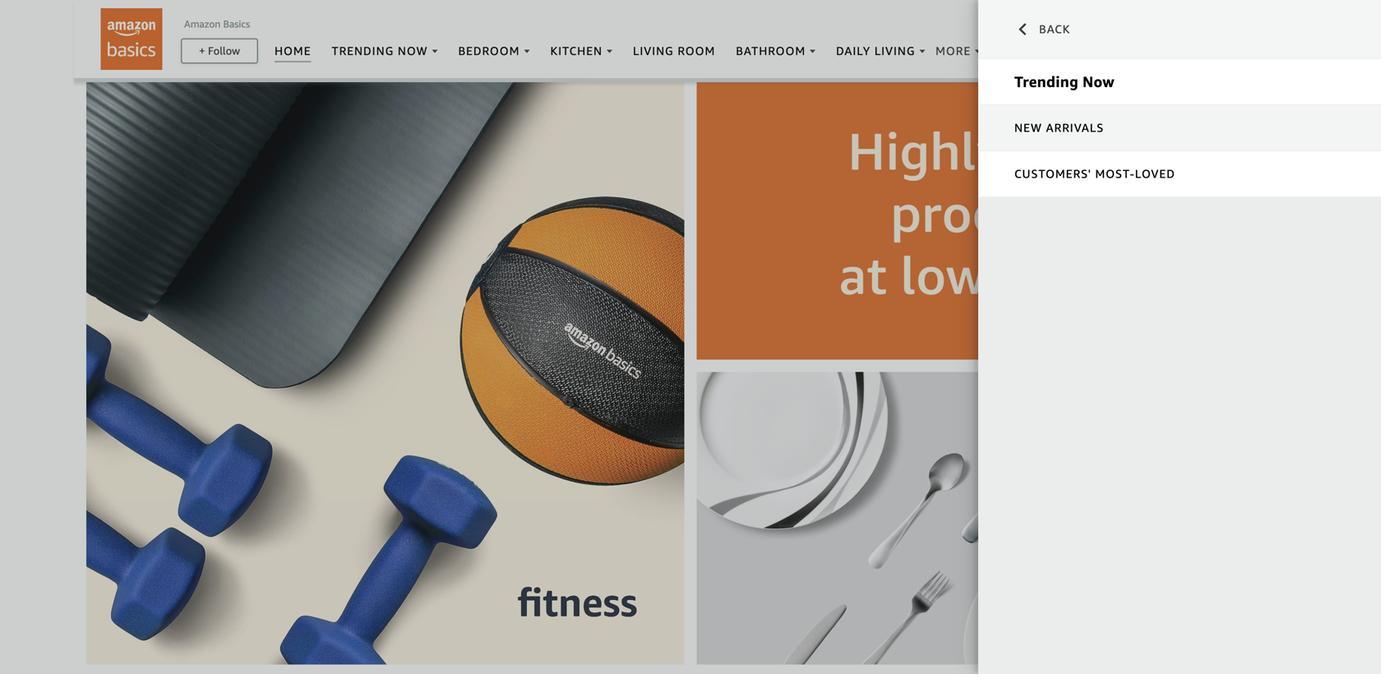 Task type: describe. For each thing, give the bounding box(es) containing it.
back button
[[978, 0, 1381, 59]]

+ follow button
[[182, 39, 257, 62]]

search image
[[1066, 41, 1086, 61]]

amazon basics link
[[184, 18, 250, 29]]

amazon basics logo image
[[101, 8, 162, 70]]

back for back to
[[1039, 22, 1071, 36]]

to
[[1074, 22, 1091, 36]]

back to
[[1039, 22, 1095, 36]]

basics
[[223, 18, 250, 29]]



Task type: vqa. For each thing, say whether or not it's contained in the screenshot.
Captioning
no



Task type: locate. For each thing, give the bounding box(es) containing it.
back to button
[[978, 0, 1381, 59]]

+
[[199, 44, 205, 57]]

+ follow
[[199, 44, 240, 57]]

amazon
[[184, 18, 221, 29]]

amazon basics
[[184, 18, 250, 29]]

back
[[1039, 22, 1071, 36], [1039, 22, 1071, 36]]

back for back
[[1039, 22, 1071, 36]]

Search all Amazon Basics search field
[[1091, 37, 1268, 65]]

back inside back button
[[1039, 22, 1071, 36]]

back inside back to button
[[1039, 22, 1071, 36]]

follow
[[208, 44, 240, 57]]



